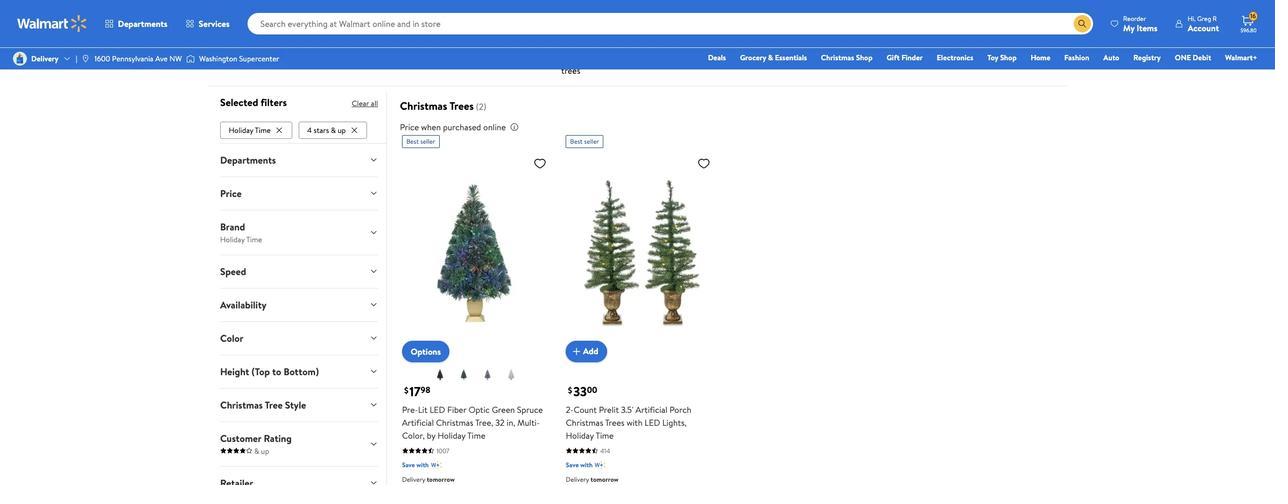 Task type: locate. For each thing, give the bounding box(es) containing it.
0 horizontal spatial prelit
[[496, 39, 516, 51]]

1 delivery tomorrow from the left
[[402, 475, 455, 484]]

2 tomorrow from the left
[[591, 475, 619, 484]]

trees inside the real christmas trees
[[432, 56, 451, 68]]

departments tab
[[211, 144, 386, 176]]

pre-lit led fiber optic green spruce artificial christmas tree, 32 in, multi- color, by holiday time
[[402, 404, 543, 441]]

price for price
[[220, 187, 241, 200]]

1 horizontal spatial with
[[580, 460, 593, 469]]

save left walmart plus image at the bottom of the page
[[402, 460, 415, 469]]

0 horizontal spatial led
[[430, 404, 445, 415]]

2 horizontal spatial delivery
[[566, 475, 589, 484]]

by for color
[[954, 47, 963, 59]]

trees inside prelit christmas trees
[[497, 56, 516, 68]]

1 vertical spatial price
[[220, 187, 241, 200]]

shop
[[251, 47, 269, 59]]

tree
[[265, 398, 282, 412]]

delivery tomorrow for 17
[[402, 475, 455, 484]]

 image
[[13, 52, 27, 66], [186, 53, 195, 64], [82, 54, 90, 63]]

 image right nw at the left top of page
[[186, 53, 195, 64]]

hi, greg r account
[[1188, 14, 1219, 34]]

2 vertical spatial &
[[254, 446, 259, 456]]

prelit christmas trees link
[[478, 0, 534, 68]]

holiday down selected
[[229, 125, 253, 136]]

1 horizontal spatial seller
[[584, 137, 599, 146]]

flocked christmas trees image
[[616, 0, 655, 36]]

account
[[1188, 22, 1219, 34]]

delivery
[[31, 53, 58, 64], [402, 475, 425, 484], [566, 475, 589, 484]]

0 horizontal spatial best seller
[[406, 137, 435, 146]]

registry
[[1134, 52, 1161, 63]]

delivery for 17
[[402, 475, 425, 484]]

$ left 17 in the bottom left of the page
[[404, 384, 409, 396]]

price tab
[[211, 177, 386, 210]]

customer rating
[[220, 432, 291, 445]]

holiday down holiday time trees image
[[353, 39, 381, 51]]

1 horizontal spatial departments
[[220, 153, 276, 167]]

white christmas trees image
[[1004, 0, 1043, 36]]

grocery
[[740, 52, 766, 63]]

1 horizontal spatial prelit
[[599, 404, 619, 415]]

time inside pre-lit led fiber optic green spruce artificial christmas tree, 32 in, multi- color, by holiday time
[[467, 429, 486, 441]]

all
[[371, 98, 378, 109]]

up right stars
[[338, 125, 346, 136]]

time
[[383, 39, 401, 51], [255, 125, 270, 136], [246, 234, 262, 245], [467, 429, 486, 441], [596, 429, 614, 441]]

&
[[768, 52, 773, 63], [331, 125, 336, 136], [254, 446, 259, 456]]

best
[[406, 137, 419, 146], [570, 137, 583, 146]]

real
[[434, 39, 450, 51]]

0 vertical spatial departments
[[118, 18, 167, 30]]

up inside customer rating tab
[[261, 446, 269, 456]]

Walmart Site-Wide search field
[[247, 13, 1093, 34]]

seller
[[420, 137, 435, 146], [584, 137, 599, 146]]

by inside christmas trees by type
[[697, 47, 706, 59]]

1 tomorrow from the left
[[427, 475, 455, 484]]

$ inside $ 33 00
[[568, 384, 572, 396]]

fashion link
[[1060, 52, 1094, 64]]

led left lights,
[[645, 417, 660, 428]]

christmas inside 9ft christmas trees
[[817, 39, 855, 51]]

trees inside christmas trees by height
[[750, 47, 769, 59]]

walmart+
[[1225, 52, 1258, 63]]

1 horizontal spatial $
[[568, 384, 572, 396]]

414
[[600, 446, 610, 455]]

delivery tomorrow down walmart plus icon
[[566, 475, 619, 484]]

by for height
[[771, 47, 780, 59]]

1 horizontal spatial price
[[400, 121, 419, 133]]

with down 3.5'
[[627, 417, 643, 428]]

0 horizontal spatial  image
[[13, 52, 27, 66]]

artificial right 3.5'
[[636, 404, 668, 415]]

best seller for 33
[[570, 137, 599, 146]]

0 horizontal spatial up
[[261, 446, 269, 456]]

registry link
[[1129, 52, 1166, 64]]

prelit inside 2-count prelit 3.5' artificial porch christmas trees with led lights, holiday time
[[599, 404, 619, 415]]

2 $ from the left
[[568, 384, 572, 396]]

one debit link
[[1170, 52, 1216, 64]]

0 horizontal spatial seller
[[420, 137, 435, 146]]

9ft
[[804, 39, 815, 51]]

2-
[[566, 404, 574, 415]]

10ft christmas trees image
[[875, 0, 913, 36]]

christmas inside the all christmas trees
[[300, 39, 337, 51]]

 image down walmart image
[[13, 52, 27, 66]]

best seller for 17
[[406, 137, 435, 146]]

2 horizontal spatial &
[[768, 52, 773, 63]]

legal information image
[[510, 123, 519, 131]]

style
[[285, 398, 306, 412]]

one
[[1175, 52, 1191, 63]]

add
[[583, 345, 599, 357]]

washington
[[199, 53, 237, 64]]

by for type
[[697, 47, 706, 59]]

all christmas trees image
[[293, 0, 332, 36]]

0 horizontal spatial tomorrow
[[427, 475, 455, 484]]

prelit inside prelit christmas trees
[[496, 39, 516, 51]]

price up the brand
[[220, 187, 241, 200]]

tab
[[211, 467, 386, 485]]

0 horizontal spatial save
[[402, 460, 415, 469]]

christmas trees by height image
[[745, 0, 784, 36]]

ave
[[155, 53, 168, 64]]

by inside christmas trees by height
[[771, 47, 780, 59]]

1 vertical spatial up
[[261, 446, 269, 456]]

holiday inside 2-count prelit 3.5' artificial porch christmas trees with led lights, holiday time
[[566, 429, 594, 441]]

1 vertical spatial &
[[331, 125, 336, 136]]

1 vertical spatial artificial
[[402, 417, 434, 428]]

0 horizontal spatial shop
[[856, 52, 873, 63]]

holiday inside pre-lit led fiber optic green spruce artificial christmas tree, 32 in, multi- color, by holiday time
[[438, 429, 466, 441]]

price left "when"
[[400, 121, 419, 133]]

0 vertical spatial artificial
[[636, 404, 668, 415]]

price when purchased online
[[400, 121, 506, 133]]

with inside 2-count prelit 3.5' artificial porch christmas trees with led lights, holiday time
[[627, 417, 643, 428]]

1007
[[437, 446, 450, 455]]

holiday time trees image
[[358, 0, 396, 36]]

trees inside the all christmas trees
[[303, 47, 322, 59]]

0 vertical spatial trees
[[432, 56, 451, 68]]

save with left walmart plus icon
[[566, 460, 593, 469]]

0 horizontal spatial departments
[[118, 18, 167, 30]]

delivery for 33
[[566, 475, 589, 484]]

trees down real
[[432, 56, 451, 68]]

all christmas trees link
[[285, 0, 341, 60]]

1 horizontal spatial tomorrow
[[591, 475, 619, 484]]

departments down holiday time on the left of the page
[[220, 153, 276, 167]]

1 vertical spatial departments
[[220, 153, 276, 167]]

with left walmart plus image at the bottom of the page
[[417, 460, 429, 469]]

christmas inside pre-lit led fiber optic green spruce artificial christmas tree, 32 in, multi- color, by holiday time
[[436, 417, 474, 428]]

tomorrow for 17
[[427, 475, 455, 484]]

0 vertical spatial price
[[400, 121, 419, 133]]

clear all button
[[352, 95, 378, 112]]

shop for toy shop
[[1000, 52, 1017, 63]]

0 horizontal spatial save with
[[402, 460, 429, 469]]

2 save with from the left
[[566, 460, 593, 469]]

holiday up 1007
[[438, 429, 466, 441]]

& down customer rating
[[254, 446, 259, 456]]

applied filters section element
[[220, 95, 287, 109]]

2-count prelit 3.5' artificial porch christmas trees with led lights, holiday time
[[566, 404, 692, 441]]

holiday inside holiday time trees
[[353, 39, 381, 51]]

0 horizontal spatial &
[[254, 446, 259, 456]]

& up
[[252, 446, 269, 456]]

height (top to bottom) tab
[[211, 355, 386, 388]]

prelit left 3.5'
[[599, 404, 619, 415]]

christmas trees (2)
[[400, 99, 487, 113]]

0 horizontal spatial price
[[220, 187, 241, 200]]

prelit down prelit christmas trees image
[[496, 39, 516, 51]]

departments button
[[96, 11, 177, 37]]

with for 33
[[580, 460, 593, 469]]

1 horizontal spatial best seller
[[570, 137, 599, 146]]

1 horizontal spatial save
[[566, 460, 579, 469]]

0 vertical spatial prelit
[[496, 39, 516, 51]]

walmart plus image
[[431, 460, 442, 470]]

trees inside holiday time trees
[[368, 47, 387, 59]]

2-count prelit 3.5' artificial porch christmas trees with led lights, holiday time image
[[566, 152, 715, 354]]

toy shop link
[[983, 52, 1022, 64]]

departments
[[118, 18, 167, 30], [220, 153, 276, 167]]

time inside holiday time button
[[255, 125, 270, 136]]

 image right "|"
[[82, 54, 90, 63]]

electronics link
[[932, 52, 978, 64]]

delivery tomorrow down walmart plus image at the bottom of the page
[[402, 475, 455, 484]]

4 stars & up list item
[[298, 119, 369, 139]]

nw
[[169, 53, 182, 64]]

christmas inside christmas trees by color
[[940, 39, 977, 51]]

supercenter
[[239, 53, 279, 64]]

availability
[[220, 298, 266, 312]]

& right stars
[[331, 125, 336, 136]]

trees inside the red christmas trees
[[1078, 56, 1097, 68]]

0 horizontal spatial $
[[404, 384, 409, 396]]

1 vertical spatial led
[[645, 417, 660, 428]]

1 seller from the left
[[420, 137, 435, 146]]

with for 17
[[417, 460, 429, 469]]

1 best seller from the left
[[406, 137, 435, 146]]

to
[[272, 365, 281, 378]]

1 save from the left
[[402, 460, 415, 469]]

greg
[[1197, 14, 1211, 23]]

christmas inside christmas décor shop
[[229, 39, 267, 51]]

& inside button
[[331, 125, 336, 136]]

1 horizontal spatial up
[[338, 125, 346, 136]]

home link
[[1026, 52, 1055, 64]]

brand
[[220, 220, 245, 234]]

time inside holiday time trees
[[383, 39, 401, 51]]

trees inside christmas trees by type
[[676, 47, 695, 59]]

0 horizontal spatial artificial
[[402, 417, 434, 428]]

32
[[495, 417, 505, 428]]

led right lit
[[430, 404, 445, 415]]

real christmas trees image
[[422, 0, 461, 36]]

shop
[[856, 52, 873, 63], [1000, 52, 1017, 63]]

filters
[[260, 95, 287, 109]]

flocked
[[621, 39, 650, 51]]

spruce
[[517, 404, 543, 415]]

1 horizontal spatial delivery tomorrow
[[566, 475, 619, 484]]

1 horizontal spatial &
[[331, 125, 336, 136]]

shop left gift
[[856, 52, 873, 63]]

walmart image
[[17, 15, 87, 32]]

2 horizontal spatial with
[[627, 417, 643, 428]]

best for 17
[[406, 137, 419, 146]]

2 horizontal spatial  image
[[186, 53, 195, 64]]

up down customer rating
[[261, 446, 269, 456]]

2 best seller from the left
[[570, 137, 599, 146]]

real christmas trees link
[[414, 0, 470, 68]]

add button
[[566, 341, 607, 362]]

1600
[[94, 53, 110, 64]]

 image for 1600 pennsylvania ave nw
[[82, 54, 90, 63]]

holiday down the brand
[[220, 234, 244, 245]]

with left walmart plus icon
[[580, 460, 593, 469]]

1 save with from the left
[[402, 460, 429, 469]]

holiday inside button
[[229, 125, 253, 136]]

christmas décor shop link
[[220, 0, 276, 60]]

2 best from the left
[[570, 137, 583, 146]]

$
[[404, 384, 409, 396], [568, 384, 572, 396]]

1 shop from the left
[[856, 52, 873, 63]]

save with left walmart plus image at the bottom of the page
[[402, 460, 429, 469]]

2 delivery tomorrow from the left
[[566, 475, 619, 484]]

selected filters
[[220, 95, 287, 109]]

$ for 17
[[404, 384, 409, 396]]

trees inside flocked christmas trees
[[626, 56, 645, 68]]

save with
[[402, 460, 429, 469], [566, 460, 593, 469]]

by inside pre-lit led fiber optic green spruce artificial christmas tree, 32 in, multi- color, by holiday time
[[427, 429, 436, 441]]

height
[[753, 56, 777, 68]]

christmas
[[229, 39, 267, 51], [300, 39, 337, 51], [681, 39, 719, 51], [746, 39, 783, 51], [817, 39, 855, 51], [940, 39, 977, 51], [423, 47, 460, 59], [488, 47, 525, 59], [617, 47, 654, 59], [875, 47, 913, 59], [1004, 47, 1042, 59], [1069, 47, 1106, 59], [821, 52, 854, 63], [552, 56, 590, 68], [400, 99, 447, 113], [220, 398, 263, 412], [436, 417, 474, 428], [566, 417, 603, 428]]

price inside dropdown button
[[220, 187, 241, 200]]

save for 17
[[402, 460, 415, 469]]

0 vertical spatial up
[[338, 125, 346, 136]]

shop right toy
[[1000, 52, 1017, 63]]

1 best from the left
[[406, 137, 419, 146]]

$ left 33
[[568, 384, 572, 396]]

grocery & essentials link
[[735, 52, 812, 64]]

1 horizontal spatial artificial
[[636, 404, 668, 415]]

realistic artificial christmas trees image
[[552, 0, 590, 36]]

price
[[400, 121, 419, 133], [220, 187, 241, 200]]

1 horizontal spatial delivery
[[402, 475, 425, 484]]

by inside christmas trees by color
[[954, 47, 963, 59]]

save for 33
[[566, 460, 579, 469]]

with
[[627, 417, 643, 428], [417, 460, 429, 469], [580, 460, 593, 469]]

save left walmart plus icon
[[566, 460, 579, 469]]

1 vertical spatial prelit
[[599, 404, 619, 415]]

hi,
[[1188, 14, 1196, 23]]

1 horizontal spatial best
[[570, 137, 583, 146]]

$ inside $ 17 98
[[404, 384, 409, 396]]

clear all
[[352, 98, 378, 109]]

2 vertical spatial trees
[[605, 417, 625, 428]]

tomorrow down walmart plus image at the bottom of the page
[[427, 475, 455, 484]]

save with for 33
[[566, 460, 593, 469]]

brand holiday time
[[220, 220, 262, 245]]

christmas inside 2-count prelit 3.5' artificial porch christmas trees with led lights, holiday time
[[566, 417, 603, 428]]

departments up 1600 pennsylvania ave nw
[[118, 18, 167, 30]]

brand tab
[[211, 210, 386, 255]]

& right grocery
[[768, 52, 773, 63]]

1 horizontal spatial save with
[[566, 460, 593, 469]]

christmas décor shop image
[[229, 0, 267, 36]]

2 shop from the left
[[1000, 52, 1017, 63]]

led inside 2-count prelit 3.5' artificial porch christmas trees with led lights, holiday time
[[645, 417, 660, 428]]

1 $ from the left
[[404, 384, 409, 396]]

1 horizontal spatial  image
[[82, 54, 90, 63]]

height (top to bottom) button
[[211, 355, 386, 388]]

christmas shop
[[821, 52, 873, 63]]

0 vertical spatial &
[[768, 52, 773, 63]]

artificial inside 2-count prelit 3.5' artificial porch christmas trees with led lights, holiday time
[[636, 404, 668, 415]]

add to cart image
[[570, 345, 583, 358]]

purchased
[[443, 121, 481, 133]]

tomorrow down walmart plus icon
[[591, 475, 619, 484]]

2 save from the left
[[566, 460, 579, 469]]

options
[[411, 345, 441, 357]]

auto
[[1104, 52, 1120, 63]]

artificial up color,
[[402, 417, 434, 428]]

auto link
[[1099, 52, 1124, 64]]

9ft christmas trees
[[804, 39, 855, 59]]

0 vertical spatial led
[[430, 404, 445, 415]]

0 horizontal spatial with
[[417, 460, 429, 469]]

$ for 33
[[568, 384, 572, 396]]

1 horizontal spatial shop
[[1000, 52, 1017, 63]]

1 horizontal spatial led
[[645, 417, 660, 428]]

trees inside christmas trees by color
[[933, 47, 952, 59]]

17
[[410, 382, 421, 400]]

0 horizontal spatial delivery
[[31, 53, 58, 64]]

2 seller from the left
[[584, 137, 599, 146]]

seller for 17
[[420, 137, 435, 146]]

walmart+ link
[[1221, 52, 1262, 64]]

pre-lit led fiber optic green spruce artificial christmas tree, 32 in, multi-color, by holiday time image
[[402, 152, 551, 354]]

trees left (2)
[[450, 99, 474, 113]]

0 horizontal spatial best
[[406, 137, 419, 146]]

gift
[[887, 52, 900, 63]]

holiday down count
[[566, 429, 594, 441]]

speed button
[[211, 255, 386, 288]]

0 horizontal spatial delivery tomorrow
[[402, 475, 455, 484]]

list
[[220, 119, 378, 139]]

trees down 3.5'
[[605, 417, 625, 428]]

holiday time button
[[220, 122, 292, 139]]

time inside "brand holiday time"
[[246, 234, 262, 245]]



Task type: describe. For each thing, give the bounding box(es) containing it.
color tab
[[211, 322, 386, 355]]

save with for 17
[[402, 460, 429, 469]]

christmas tree style tab
[[211, 389, 386, 421]]

best for 33
[[570, 137, 583, 146]]

trees inside realistic artificial christmas trees
[[561, 65, 580, 76]]

green image
[[458, 368, 471, 381]]

(top
[[251, 365, 270, 378]]

time inside 2-count prelit 3.5' artificial porch christmas trees with led lights, holiday time
[[596, 429, 614, 441]]

33
[[573, 382, 587, 400]]

realistic artificial christmas trees link
[[543, 0, 599, 77]]

finder
[[902, 52, 923, 63]]

christmas tree style
[[220, 398, 306, 412]]

1600 pennsylvania ave nw
[[94, 53, 182, 64]]

color
[[220, 331, 243, 345]]

3.5'
[[621, 404, 634, 415]]

christmas trees by type link
[[672, 0, 728, 60]]

$ 17 98
[[404, 382, 430, 400]]

r
[[1213, 14, 1217, 23]]

home
[[1031, 52, 1051, 63]]

walmart plus image
[[595, 460, 606, 470]]

delivery tomorrow for 33
[[566, 475, 619, 484]]

my
[[1123, 22, 1135, 34]]

tree,
[[475, 417, 493, 428]]

white christmas trees link
[[995, 0, 1051, 68]]

(2)
[[476, 101, 487, 113]]

prelit christmas trees
[[488, 39, 525, 68]]

speed tab
[[211, 255, 386, 288]]

christmas inside christmas trees by type
[[681, 39, 719, 51]]

stars
[[313, 125, 329, 136]]

shop for christmas shop
[[856, 52, 873, 63]]

artificial inside pre-lit led fiber optic green spruce artificial christmas tree, 32 in, multi- color, by holiday time
[[402, 417, 434, 428]]

bottom)
[[283, 365, 319, 378]]

customer rating tab
[[211, 422, 386, 466]]

departments inside popup button
[[118, 18, 167, 30]]

christmas trees by color
[[933, 39, 984, 59]]

services
[[199, 18, 230, 30]]

9ft christmas trees image
[[810, 0, 849, 36]]

realistic artificial christmas trees
[[552, 39, 590, 76]]

red
[[1080, 39, 1095, 51]]

10ft
[[887, 39, 901, 51]]

décor
[[227, 47, 249, 59]]

one debit
[[1175, 52, 1211, 63]]

price for price when purchased online
[[400, 121, 419, 133]]

trees inside 9ft christmas trees
[[820, 47, 839, 59]]

black image
[[434, 368, 447, 381]]

holiday time
[[229, 125, 270, 136]]

tomorrow for 33
[[591, 475, 619, 484]]

reorder
[[1123, 14, 1146, 23]]

1 vertical spatial trees
[[450, 99, 474, 113]]

flocked christmas trees link
[[608, 0, 664, 68]]

grocery & essentials
[[740, 52, 807, 63]]

holiday time trees
[[353, 39, 401, 59]]

& inside customer rating tab
[[254, 446, 259, 456]]

christmas inside dropdown button
[[220, 398, 263, 412]]

type
[[708, 47, 724, 59]]

 image for washington supercenter
[[186, 53, 195, 64]]

Search search field
[[247, 13, 1093, 34]]

4 stars & up button
[[298, 122, 367, 139]]

flocked christmas trees
[[617, 39, 654, 68]]

realistic
[[555, 39, 586, 51]]

christmas trees by color image
[[939, 0, 978, 36]]

pennsylvania
[[112, 53, 154, 64]]

silver grey image
[[481, 368, 494, 381]]

holiday time trees link
[[349, 0, 405, 60]]

seller for 33
[[584, 137, 599, 146]]

services button
[[177, 11, 239, 37]]

trees inside white christmas trees
[[1014, 56, 1033, 68]]

lit
[[418, 404, 428, 415]]

9ft christmas trees link
[[801, 0, 857, 60]]

availability button
[[211, 288, 386, 321]]

multi-
[[517, 417, 540, 428]]

 image for delivery
[[13, 52, 27, 66]]

online
[[483, 121, 506, 133]]

christmas trees by type image
[[681, 0, 720, 36]]

reorder my items
[[1123, 14, 1158, 34]]

add to favorites list, pre-lit led fiber optic green spruce artificial christmas tree, 32 in, multi-color, by holiday time image
[[534, 157, 547, 170]]

trees inside 10ft christmas trees
[[884, 56, 903, 68]]

price button
[[211, 177, 386, 210]]

in,
[[507, 417, 515, 428]]

led inside pre-lit led fiber optic green spruce artificial christmas tree, 32 in, multi- color, by holiday time
[[430, 404, 445, 415]]

white christmas trees
[[1004, 39, 1042, 68]]

next slide for chipmodulewithimages list image
[[1034, 24, 1060, 50]]

christmas trees by color link
[[931, 0, 987, 60]]

holiday inside "brand holiday time"
[[220, 234, 244, 245]]

toy
[[988, 52, 999, 63]]

optic
[[469, 404, 490, 415]]

selected
[[220, 95, 258, 109]]

all christmas trees
[[288, 39, 337, 59]]

holiday time list item
[[220, 119, 294, 139]]

count
[[574, 404, 597, 415]]

$96.80
[[1241, 26, 1257, 34]]

4 stars & up
[[307, 125, 346, 136]]

height (top to bottom)
[[220, 365, 319, 378]]

gift finder
[[887, 52, 923, 63]]

speed
[[220, 265, 246, 278]]

98
[[421, 384, 430, 396]]

add to favorites list, 2-count prelit 3.5' artificial porch christmas trees with led lights, holiday time image
[[698, 157, 710, 170]]

fiber
[[447, 404, 467, 415]]

electronics
[[937, 52, 974, 63]]

trees inside 2-count prelit 3.5' artificial porch christmas trees with led lights, holiday time
[[605, 417, 625, 428]]

essentials
[[775, 52, 807, 63]]

clear
[[352, 98, 369, 109]]

availability tab
[[211, 288, 386, 321]]

options link
[[402, 341, 450, 362]]

items
[[1137, 22, 1158, 34]]

prelit christmas trees image
[[487, 0, 526, 36]]

fashion
[[1065, 52, 1090, 63]]

10ft christmas trees
[[875, 39, 913, 68]]

up inside button
[[338, 125, 346, 136]]

list containing holiday time
[[220, 119, 378, 139]]

white image
[[505, 368, 518, 381]]

green
[[492, 404, 515, 415]]

search icon image
[[1078, 19, 1087, 28]]

washington supercenter
[[199, 53, 279, 64]]

gift finder link
[[882, 52, 928, 64]]

departments inside dropdown button
[[220, 153, 276, 167]]



Task type: vqa. For each thing, say whether or not it's contained in the screenshot.
the leftmost Save
yes



